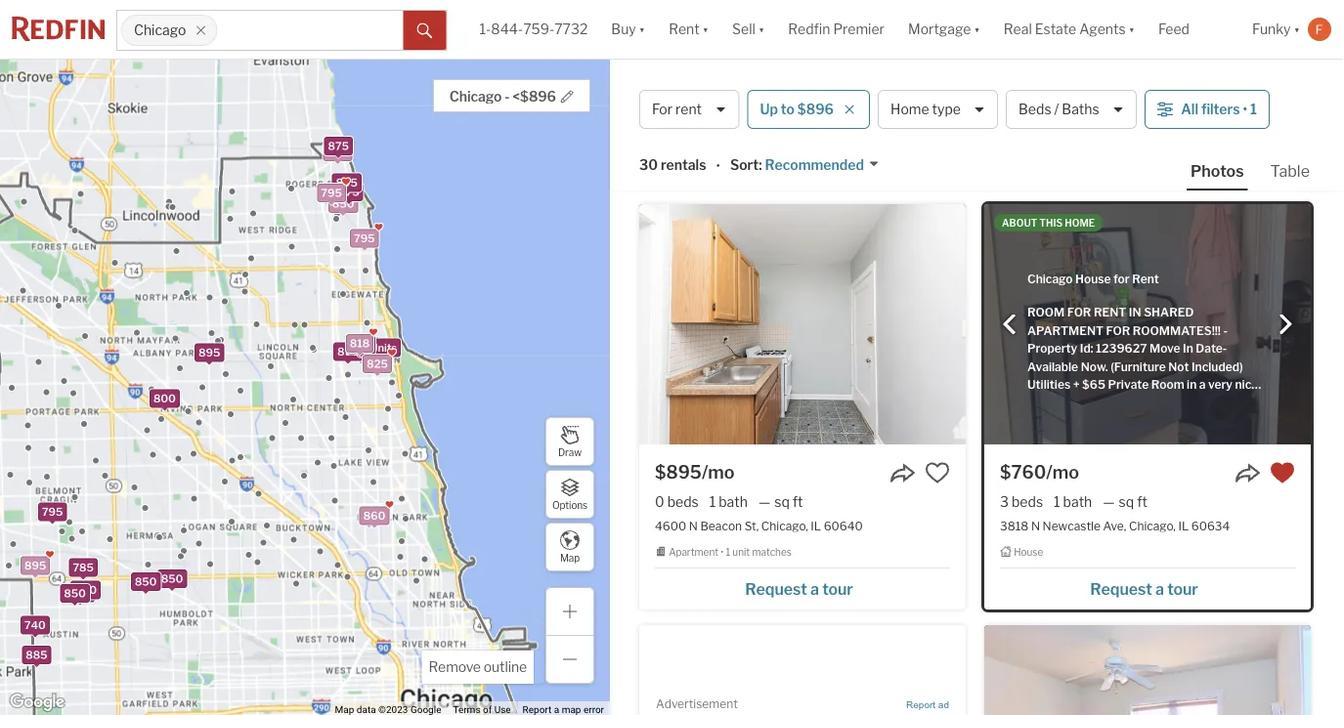 Task type: describe. For each thing, give the bounding box(es) containing it.
in
[[1129, 306, 1141, 320]]

0 horizontal spatial 800
[[74, 584, 97, 597]]

remove chicago image
[[195, 24, 207, 36]]

submit search image
[[417, 23, 432, 39]]

map
[[560, 553, 580, 564]]

885
[[26, 649, 47, 662]]

options
[[552, 500, 588, 512]]

for for apartments
[[856, 79, 886, 105]]

report ad button
[[906, 700, 949, 715]]

buy ▾
[[611, 21, 645, 38]]

for for house
[[1114, 272, 1130, 286]]

• for 30 rentals •
[[716, 158, 720, 175]]

$895 /mo
[[655, 461, 735, 483]]

740
[[24, 620, 46, 632]]

/
[[1054, 101, 1059, 118]]

home type
[[891, 101, 961, 118]]

chicago - <$896
[[449, 88, 556, 105]]

up to $896 button
[[747, 90, 870, 129]]

0 horizontal spatial 795
[[42, 506, 63, 519]]

rentals
[[661, 157, 706, 173]]

for rent button
[[639, 90, 739, 129]]

chicago apartments for rent
[[639, 79, 940, 105]]

chicago for chicago
[[134, 22, 186, 38]]

favorite button checkbox for $760 /mo
[[1270, 460, 1295, 486]]

1 left unit
[[726, 547, 730, 558]]

request a tour for $895 /mo
[[745, 579, 853, 599]]

id:
[[1080, 342, 1093, 356]]

$896
[[797, 101, 834, 118]]

apartments
[[727, 79, 851, 105]]

request a tour button for $895 /mo
[[655, 573, 950, 602]]

options button
[[545, 470, 594, 519]]

home
[[1065, 217, 1095, 229]]

chicago for chicago - <$896
[[449, 88, 502, 105]]

chicago - <$896 button
[[433, 79, 590, 112]]

— for $895 /mo
[[759, 494, 771, 510]]

shared
[[1144, 306, 1194, 320]]

request for $760 /mo
[[1090, 579, 1152, 599]]

/mo for $760
[[1046, 461, 1079, 483]]

unit
[[733, 547, 750, 558]]

rent
[[676, 101, 702, 118]]

7732
[[555, 21, 588, 38]]

1 up beacon
[[709, 494, 716, 510]]

type
[[932, 101, 961, 118]]

1-844-759-7732
[[479, 21, 588, 38]]

mortgage
[[908, 21, 971, 38]]

premier
[[833, 21, 885, 38]]

1 horizontal spatial house
[[1075, 272, 1111, 286]]

units
[[370, 342, 397, 354]]

home type button
[[878, 90, 998, 129]]

1-844-759-7732 link
[[479, 21, 588, 38]]

about this home
[[1002, 217, 1095, 229]]

60640
[[824, 519, 863, 533]]

sell
[[732, 21, 756, 38]]

2 vertical spatial •
[[721, 547, 724, 558]]

matches
[[752, 547, 792, 558]]

user photo image
[[1308, 18, 1331, 41]]

chicago for chicago apartments for rent
[[639, 79, 723, 105]]

property
[[1027, 342, 1078, 356]]

1 vertical spatial 875
[[338, 186, 359, 199]]

buy ▾ button
[[600, 0, 657, 59]]

included)
[[1192, 360, 1243, 374]]

feed
[[1158, 21, 1190, 38]]

photos
[[1191, 161, 1244, 180]]

newcastle
[[1043, 519, 1101, 533]]

this
[[1040, 217, 1063, 229]]

roommates!!!
[[1133, 324, 1221, 338]]

▾ for rent ▾
[[703, 21, 709, 38]]

all filters • 1
[[1181, 101, 1257, 118]]

0 horizontal spatial apartment
[[669, 547, 719, 558]]

0 horizontal spatial house
[[1014, 547, 1043, 558]]

5 ▾ from the left
[[1129, 21, 1135, 38]]

rent ▾
[[669, 21, 709, 38]]

$760 /mo
[[1000, 461, 1079, 483]]

report ad
[[906, 700, 949, 711]]

apartment • 1 unit matches
[[669, 547, 792, 558]]

4600
[[655, 519, 687, 533]]

• for all filters • 1
[[1243, 101, 1247, 118]]

move
[[1150, 342, 1180, 356]]

/mo for $895
[[702, 461, 735, 483]]

funky
[[1252, 21, 1291, 38]]

0 vertical spatial 795
[[321, 187, 342, 199]]

favorite button checkbox for $895 /mo
[[925, 460, 950, 486]]

redfin
[[788, 21, 830, 38]]

baths
[[1062, 101, 1099, 118]]

a right in
[[1199, 378, 1206, 392]]

chicago, for $760 /mo
[[1129, 519, 1176, 533]]

2 horizontal spatial 795
[[354, 232, 375, 245]]

sell ▾ button
[[732, 0, 765, 59]]

:
[[759, 157, 762, 173]]

real estate agents ▾ link
[[1004, 0, 1135, 59]]

now.
[[1081, 360, 1108, 374]]

redfin premier
[[788, 21, 885, 38]]

1 bath for $895 /mo
[[709, 494, 748, 510]]

▾ for buy ▾
[[639, 21, 645, 38]]

rent ▾ button
[[669, 0, 709, 59]]

shared
[[1060, 396, 1098, 410]]

up
[[760, 101, 778, 118]]

▾ for funky ▾
[[1294, 21, 1300, 38]]

— sq ft for $895 /mo
[[759, 494, 803, 510]]

1 up the newcastle
[[1054, 494, 1060, 510]]

il for $895 /mo
[[811, 519, 821, 533]]

a right on
[[1181, 396, 1187, 410]]

— sq ft for $760 /mo
[[1103, 494, 1148, 510]]

n for $895
[[689, 519, 698, 533]]

for
[[652, 101, 673, 118]]

beds for $760
[[1012, 494, 1043, 510]]

next button image
[[1276, 315, 1295, 335]]

home
[[891, 101, 929, 118]]

remove outline
[[429, 659, 527, 676]]

(furniture
[[1111, 360, 1166, 374]]

beds for $895
[[667, 494, 699, 510]]

<$896
[[512, 88, 556, 105]]

mortgage ▾
[[908, 21, 980, 38]]

utilities
[[1027, 378, 1071, 392]]



Task type: locate. For each thing, give the bounding box(es) containing it.
1 request a tour from the left
[[745, 579, 853, 599]]

beds / baths
[[1019, 101, 1099, 118]]

2 tour from the left
[[1167, 579, 1198, 599]]

1239627
[[1096, 342, 1147, 356]]

request a tour button down matches
[[655, 573, 950, 602]]

0 horizontal spatial -
[[505, 88, 510, 105]]

1 vertical spatial 800
[[74, 584, 97, 597]]

for up apartment
[[1067, 306, 1091, 320]]

ad
[[938, 700, 949, 711]]

il left 60634
[[1178, 519, 1189, 533]]

1 vertical spatial house
[[1014, 547, 1043, 558]]

0 horizontal spatial beds
[[667, 494, 699, 510]]

0 vertical spatial for
[[856, 79, 886, 105]]

0 horizontal spatial ft
[[793, 494, 803, 510]]

1 horizontal spatial favorite button checkbox
[[1270, 460, 1295, 486]]

rent down mortgage
[[890, 79, 940, 105]]

- inside room for rent in shared apartment for roommates!!! - property id: 1239627 move in date- available now. (furniture not included) utilities + $65 private room in a very nice clean shared apartment on a
[[1223, 324, 1228, 338]]

2 chicago, from the left
[[1129, 519, 1176, 533]]

apartment down private
[[1100, 396, 1162, 410]]

0 vertical spatial for
[[1067, 306, 1091, 320]]

nice
[[1235, 378, 1258, 392]]

a down 4600 n beacon st, chicago, il 60640
[[810, 579, 819, 599]]

0 horizontal spatial rent
[[669, 21, 700, 38]]

2 vertical spatial rent
[[1132, 272, 1159, 286]]

map region
[[0, 0, 705, 716]]

mortgage ▾ button
[[908, 0, 980, 59]]

funky ▾
[[1252, 21, 1300, 38]]

2 1 bath from the left
[[1054, 494, 1092, 510]]

/mo up beacon
[[702, 461, 735, 483]]

2 n from the left
[[1031, 519, 1040, 533]]

0 vertical spatial •
[[1243, 101, 1247, 118]]

draw
[[558, 447, 582, 459]]

0 vertical spatial apartment
[[1100, 396, 1162, 410]]

- left <$896
[[505, 88, 510, 105]]

0 horizontal spatial chicago,
[[761, 519, 808, 533]]

2 il from the left
[[1178, 519, 1189, 533]]

chicago up room
[[1027, 272, 1073, 286]]

sell ▾ button
[[721, 0, 777, 59]]

chicago, right ave,
[[1129, 519, 1176, 533]]

0 horizontal spatial n
[[689, 519, 698, 533]]

1 chicago, from the left
[[761, 519, 808, 533]]

— up ave,
[[1103, 494, 1115, 510]]

860
[[363, 510, 385, 523]]

1 il from the left
[[811, 519, 821, 533]]

1 horizontal spatial tour
[[1167, 579, 1198, 599]]

— for $760 /mo
[[1103, 494, 1115, 510]]

apartment inside room for rent in shared apartment for roommates!!! - property id: 1239627 move in date- available now. (furniture not included) utilities + $65 private room in a very nice clean shared apartment on a
[[1100, 396, 1162, 410]]

favorite button checkbox
[[925, 460, 950, 486], [1270, 460, 1295, 486]]

1 horizontal spatial — sq ft
[[1103, 494, 1148, 510]]

— sq ft up 3818 n newcastle ave, chicago, il 60634
[[1103, 494, 1148, 510]]

rent
[[669, 21, 700, 38], [890, 79, 940, 105], [1132, 272, 1159, 286]]

room
[[1027, 306, 1065, 320]]

$65
[[1082, 378, 1106, 392]]

1 bath up beacon
[[709, 494, 748, 510]]

2 horizontal spatial •
[[1243, 101, 1247, 118]]

0 horizontal spatial for
[[1067, 306, 1091, 320]]

n for $760
[[1031, 519, 1040, 533]]

2
[[361, 342, 368, 354]]

- inside button
[[505, 88, 510, 105]]

1 request a tour button from the left
[[655, 573, 950, 602]]

0 horizontal spatial request
[[745, 579, 807, 599]]

google image
[[5, 690, 69, 716]]

1 favorite button checkbox from the left
[[925, 460, 950, 486]]

feed button
[[1147, 0, 1241, 59]]

795
[[321, 187, 342, 199], [354, 232, 375, 245], [42, 506, 63, 519]]

for
[[856, 79, 886, 105], [1114, 272, 1130, 286]]

1 horizontal spatial for
[[1106, 324, 1130, 338]]

1 vertical spatial -
[[1223, 324, 1228, 338]]

remove outline button
[[422, 651, 534, 684]]

0 horizontal spatial request a tour button
[[655, 573, 950, 602]]

photo of 4600 n beacon st, chicago, il 60640 image
[[639, 204, 966, 445]]

sq up 4600 n beacon st, chicago, il 60640
[[774, 494, 790, 510]]

0 horizontal spatial tour
[[822, 579, 853, 599]]

▾ left "sell"
[[703, 21, 709, 38]]

2 vertical spatial 795
[[42, 506, 63, 519]]

0 horizontal spatial favorite button checkbox
[[925, 460, 950, 486]]

house up rent
[[1075, 272, 1111, 286]]

4 ▾ from the left
[[974, 21, 980, 38]]

1 horizontal spatial 800
[[153, 392, 176, 405]]

tour down 60634
[[1167, 579, 1198, 599]]

buy
[[611, 21, 636, 38]]

chicago left <$896
[[449, 88, 502, 105]]

0 horizontal spatial bath
[[719, 494, 748, 510]]

request for $895 /mo
[[745, 579, 807, 599]]

None search field
[[217, 11, 403, 50]]

beds right '0'
[[667, 494, 699, 510]]

▾
[[639, 21, 645, 38], [703, 21, 709, 38], [759, 21, 765, 38], [974, 21, 980, 38], [1129, 21, 1135, 38], [1294, 21, 1300, 38]]

1 right filters in the top of the page
[[1250, 101, 1257, 118]]

1 horizontal spatial apartment
[[1100, 396, 1162, 410]]

2 ft from the left
[[1137, 494, 1148, 510]]

photo of 6916 n lakewood ave, chicago, il 60626 image
[[984, 625, 1311, 716]]

about
[[1002, 217, 1037, 229]]

1 bath up the newcastle
[[1054, 494, 1092, 510]]

chicago down rent ▾ button
[[639, 79, 723, 105]]

up to $896
[[760, 101, 834, 118]]

1 horizontal spatial for
[[1114, 272, 1130, 286]]

rent for chicago apartments for rent
[[890, 79, 940, 105]]

1 horizontal spatial il
[[1178, 519, 1189, 533]]

700
[[69, 587, 91, 600], [69, 587, 91, 600]]

rent right buy ▾
[[669, 21, 700, 38]]

1 tour from the left
[[822, 579, 853, 599]]

request a tour down 3818 n newcastle ave, chicago, il 60634
[[1090, 579, 1198, 599]]

for up 1239627
[[1106, 324, 1130, 338]]

mortgage ▾ button
[[896, 0, 992, 59]]

1 horizontal spatial n
[[1031, 519, 1040, 533]]

buy ▾ button
[[611, 0, 645, 59]]

for right remove up to $896 image at the top right of the page
[[856, 79, 886, 105]]

▾ for sell ▾
[[759, 21, 765, 38]]

2 favorite button checkbox from the left
[[1270, 460, 1295, 486]]

3 ▾ from the left
[[759, 21, 765, 38]]

request a tour button down 3818 n newcastle ave, chicago, il 60634
[[1000, 573, 1295, 602]]

1 /mo from the left
[[702, 461, 735, 483]]

1 vertical spatial rent
[[890, 79, 940, 105]]

850
[[332, 197, 354, 210], [161, 573, 183, 586], [135, 576, 157, 588], [75, 584, 97, 596], [64, 587, 86, 600]]

▾ left user photo
[[1294, 21, 1300, 38]]

n right 3818
[[1031, 519, 1040, 533]]

on
[[1164, 396, 1178, 410]]

request a tour button for $760 /mo
[[1000, 573, 1295, 602]]

1 request from the left
[[745, 579, 807, 599]]

1 bath from the left
[[719, 494, 748, 510]]

• inside button
[[1243, 101, 1247, 118]]

1 horizontal spatial request a tour
[[1090, 579, 1198, 599]]

0 horizontal spatial 1 bath
[[709, 494, 748, 510]]

request a tour button
[[655, 573, 950, 602], [1000, 573, 1295, 602]]

il
[[811, 519, 821, 533], [1178, 519, 1189, 533]]

bath for $760 /mo
[[1063, 494, 1092, 510]]

ft for $760 /mo
[[1137, 494, 1148, 510]]

0 vertical spatial -
[[505, 88, 510, 105]]

818
[[350, 337, 370, 350]]

sq for $895 /mo
[[774, 494, 790, 510]]

bath for $895 /mo
[[719, 494, 748, 510]]

1 vertical spatial apartment
[[669, 547, 719, 558]]

map button
[[545, 523, 594, 572]]

1 sq from the left
[[774, 494, 790, 510]]

0 horizontal spatial request a tour
[[745, 579, 853, 599]]

1 bath for $760 /mo
[[1054, 494, 1092, 510]]

1 horizontal spatial 795
[[321, 187, 342, 199]]

1 horizontal spatial bath
[[1063, 494, 1092, 510]]

sell ▾
[[732, 21, 765, 38]]

table
[[1270, 161, 1310, 180]]

advertisement
[[656, 697, 738, 711]]

chicago left remove chicago icon
[[134, 22, 186, 38]]

chicago, for $895 /mo
[[761, 519, 808, 533]]

1 n from the left
[[689, 519, 698, 533]]

favorite button image
[[925, 460, 950, 486]]

for up rent
[[1114, 272, 1130, 286]]

0 vertical spatial 800
[[153, 392, 176, 405]]

1 beds from the left
[[667, 494, 699, 510]]

0 vertical spatial rent
[[669, 21, 700, 38]]

2 beds from the left
[[1012, 494, 1043, 510]]

1 horizontal spatial -
[[1223, 324, 1228, 338]]

tour down 60640
[[822, 579, 853, 599]]

0 horizontal spatial —
[[759, 494, 771, 510]]

sort
[[730, 157, 759, 173]]

1 horizontal spatial sq
[[1119, 494, 1134, 510]]

1 horizontal spatial beds
[[1012, 494, 1043, 510]]

chicago,
[[761, 519, 808, 533], [1129, 519, 1176, 533]]

• left sort
[[716, 158, 720, 175]]

apartment
[[1027, 324, 1104, 338]]

il for $760 /mo
[[1178, 519, 1189, 533]]

0 vertical spatial house
[[1075, 272, 1111, 286]]

agents
[[1079, 21, 1126, 38]]

il left 60640
[[811, 519, 821, 533]]

▾ right "sell"
[[759, 21, 765, 38]]

1 horizontal spatial /mo
[[1046, 461, 1079, 483]]

request a tour for $760 /mo
[[1090, 579, 1198, 599]]

chicago, up matches
[[761, 519, 808, 533]]

remove up to $896 image
[[844, 104, 856, 115]]

60634
[[1191, 519, 1230, 533]]

2 — sq ft from the left
[[1103, 494, 1148, 510]]

not
[[1168, 360, 1189, 374]]

chicago inside button
[[449, 88, 502, 105]]

1 — from the left
[[759, 494, 771, 510]]

4600 n beacon st, chicago, il 60640
[[655, 519, 863, 533]]

825
[[367, 358, 388, 371]]

1 horizontal spatial —
[[1103, 494, 1115, 510]]

beds right "3"
[[1012, 494, 1043, 510]]

request a tour
[[745, 579, 853, 599], [1090, 579, 1198, 599]]

2 request a tour button from the left
[[1000, 573, 1295, 602]]

favorite button image
[[1270, 460, 1295, 486]]

2 request a tour from the left
[[1090, 579, 1198, 599]]

1 horizontal spatial request
[[1090, 579, 1152, 599]]

1 horizontal spatial rent
[[890, 79, 940, 105]]

tour for $760 /mo
[[1167, 579, 1198, 599]]

all
[[1181, 101, 1199, 118]]

0 horizontal spatial •
[[716, 158, 720, 175]]

•
[[1243, 101, 1247, 118], [716, 158, 720, 175], [721, 547, 724, 558]]

chicago for chicago house for rent
[[1027, 272, 1073, 286]]

1 1 bath from the left
[[709, 494, 748, 510]]

remove
[[429, 659, 481, 676]]

/mo up the newcastle
[[1046, 461, 1079, 483]]

sq
[[774, 494, 790, 510], [1119, 494, 1134, 510]]

1 horizontal spatial chicago,
[[1129, 519, 1176, 533]]

bath up the newcastle
[[1063, 494, 1092, 510]]

n right 4600 at the bottom
[[689, 519, 698, 533]]

sq for $760 /mo
[[1119, 494, 1134, 510]]

for rent
[[652, 101, 702, 118]]

request a tour down matches
[[745, 579, 853, 599]]

2 sq from the left
[[1119, 494, 1134, 510]]

2 request from the left
[[1090, 579, 1152, 599]]

2 horizontal spatial rent
[[1132, 272, 1159, 286]]

rent up in
[[1132, 272, 1159, 286]]

▾ right agents
[[1129, 21, 1135, 38]]

1 vertical spatial for
[[1114, 272, 1130, 286]]

+
[[1073, 378, 1080, 392]]

0 horizontal spatial /mo
[[702, 461, 735, 483]]

report
[[906, 700, 936, 711]]

in
[[1183, 342, 1193, 356]]

1 inside button
[[1250, 101, 1257, 118]]

0 horizontal spatial for
[[856, 79, 886, 105]]

2 — from the left
[[1103, 494, 1115, 510]]

▾ right mortgage
[[974, 21, 980, 38]]

very
[[1208, 378, 1233, 392]]

2 ▾ from the left
[[703, 21, 709, 38]]

ft up 3818 n newcastle ave, chicago, il 60634
[[1137, 494, 1148, 510]]

beds
[[667, 494, 699, 510], [1012, 494, 1043, 510]]

2 bath from the left
[[1063, 494, 1092, 510]]

1 vertical spatial 795
[[354, 232, 375, 245]]

- up date-
[[1223, 324, 1228, 338]]

— sq ft up 4600 n beacon st, chicago, il 60640
[[759, 494, 803, 510]]

table button
[[1267, 160, 1314, 189]]

1-
[[479, 21, 491, 38]]

6 ▾ from the left
[[1294, 21, 1300, 38]]

photos button
[[1187, 160, 1267, 191]]

real estate agents ▾ button
[[992, 0, 1147, 59]]

0 horizontal spatial il
[[811, 519, 821, 533]]

beds / baths button
[[1006, 90, 1137, 129]]

3 beds
[[1000, 494, 1043, 510]]

rent for chicago house for rent
[[1132, 272, 1159, 286]]

1 horizontal spatial request a tour button
[[1000, 573, 1295, 602]]

recommended button
[[762, 156, 880, 175]]

house down 3818
[[1014, 547, 1043, 558]]

request down matches
[[745, 579, 807, 599]]

tour for $895 /mo
[[822, 579, 853, 599]]

1 — sq ft from the left
[[759, 494, 803, 510]]

• left unit
[[721, 547, 724, 558]]

bath up beacon
[[719, 494, 748, 510]]

previous button image
[[1000, 315, 1020, 335]]

1 horizontal spatial 1 bath
[[1054, 494, 1092, 510]]

1
[[1250, 101, 1257, 118], [709, 494, 716, 510], [1054, 494, 1060, 510], [726, 547, 730, 558]]

ft for $895 /mo
[[793, 494, 803, 510]]

• right filters in the top of the page
[[1243, 101, 1247, 118]]

1 ▾ from the left
[[639, 21, 645, 38]]

rent ▾ button
[[657, 0, 721, 59]]

844-
[[491, 21, 523, 38]]

recommended
[[765, 157, 864, 173]]

request down 3818 n newcastle ave, chicago, il 60634
[[1090, 579, 1152, 599]]

apartment down 4600 at the bottom
[[669, 547, 719, 558]]

2 units
[[361, 342, 397, 354]]

0 vertical spatial 875
[[328, 140, 349, 153]]

• inside 30 rentals •
[[716, 158, 720, 175]]

1 horizontal spatial •
[[721, 547, 724, 558]]

a down 3818 n newcastle ave, chicago, il 60634
[[1156, 579, 1164, 599]]

1 horizontal spatial ft
[[1137, 494, 1148, 510]]

1 ft from the left
[[793, 494, 803, 510]]

1 vertical spatial •
[[716, 158, 720, 175]]

rent inside dropdown button
[[669, 21, 700, 38]]

0 horizontal spatial sq
[[774, 494, 790, 510]]

▾ right buy
[[639, 21, 645, 38]]

room
[[1151, 378, 1184, 392]]

sq up 3818 n newcastle ave, chicago, il 60634
[[1119, 494, 1134, 510]]

1 vertical spatial for
[[1106, 324, 1130, 338]]

▾ for mortgage ▾
[[974, 21, 980, 38]]

beds
[[1019, 101, 1051, 118]]

0 horizontal spatial — sq ft
[[759, 494, 803, 510]]

3
[[1000, 494, 1009, 510]]

/mo
[[702, 461, 735, 483], [1046, 461, 1079, 483]]

$895
[[655, 461, 702, 483]]

3818
[[1000, 519, 1029, 533]]

to
[[781, 101, 795, 118]]

822
[[351, 339, 371, 352]]

2 /mo from the left
[[1046, 461, 1079, 483]]

— up 4600 n beacon st, chicago, il 60640
[[759, 494, 771, 510]]

ft up 4600 n beacon st, chicago, il 60640
[[793, 494, 803, 510]]



Task type: vqa. For each thing, say whether or not it's contained in the screenshot.
feed button
yes



